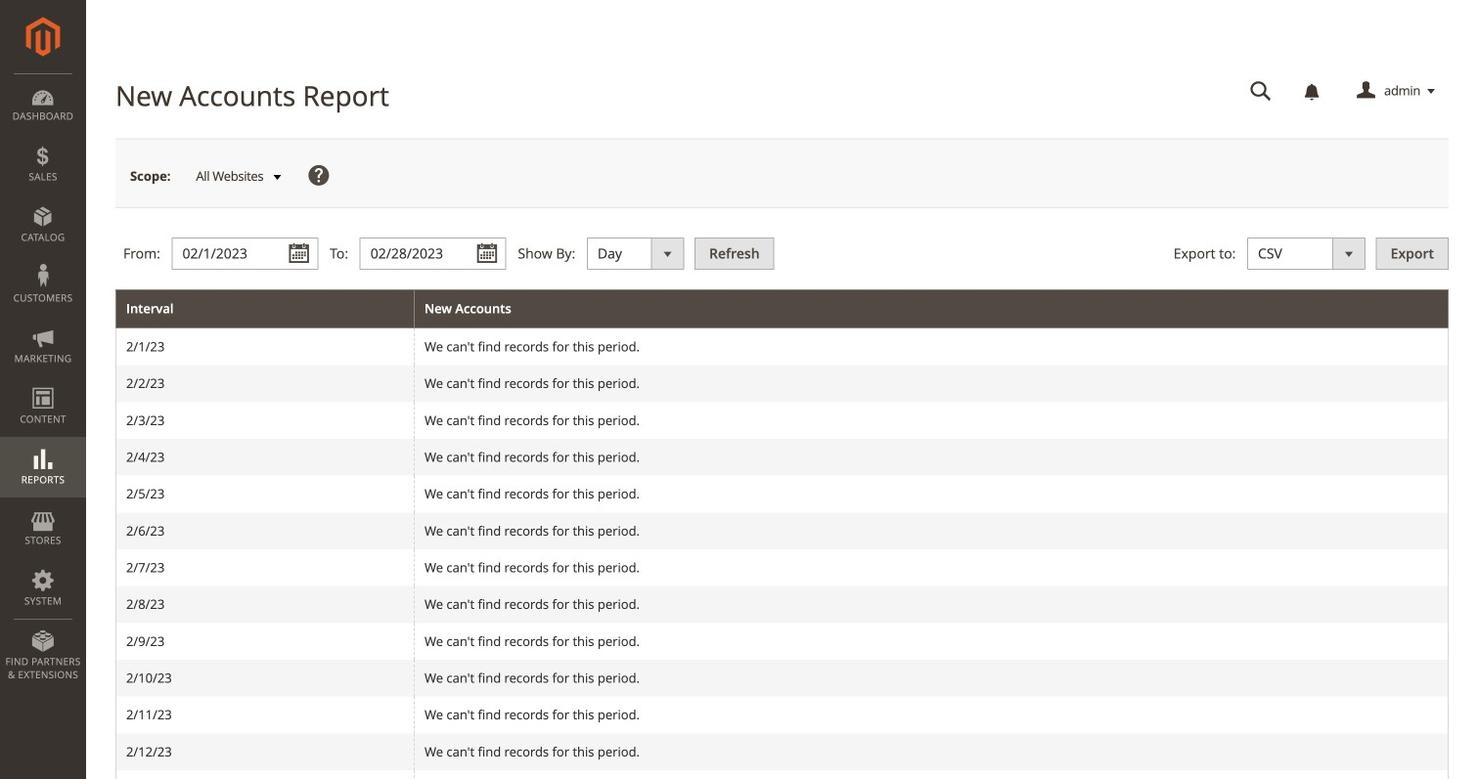 Task type: locate. For each thing, give the bounding box(es) containing it.
menu bar
[[0, 73, 86, 692]]

None text field
[[1237, 74, 1286, 109], [172, 238, 318, 270], [360, 238, 507, 270], [1237, 74, 1286, 109], [172, 238, 318, 270], [360, 238, 507, 270]]

magento admin panel image
[[26, 17, 60, 57]]



Task type: vqa. For each thing, say whether or not it's contained in the screenshot.
menu bar
yes



